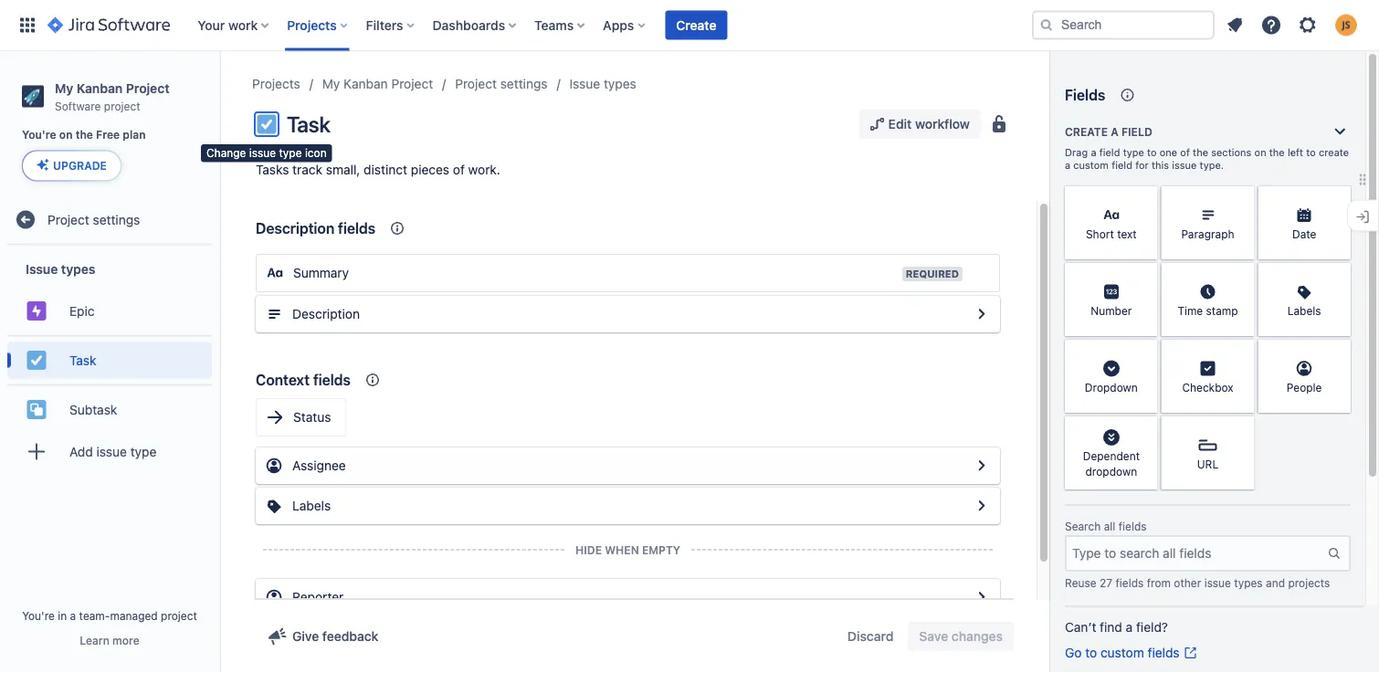Task type: locate. For each thing, give the bounding box(es) containing it.
1 horizontal spatial project
[[161, 609, 197, 622]]

task up icon
[[287, 111, 330, 137]]

types up epic
[[61, 261, 95, 276]]

filters
[[366, 17, 403, 32]]

0 horizontal spatial to
[[1085, 645, 1097, 660]]

issue down teams popup button
[[570, 76, 600, 91]]

a right drag
[[1091, 147, 1097, 158]]

description
[[256, 220, 334, 237], [292, 306, 360, 322]]

0 vertical spatial issue types
[[570, 76, 637, 91]]

0 vertical spatial of
[[1180, 147, 1190, 158]]

this
[[1152, 159, 1169, 171]]

field left 'for'
[[1112, 159, 1133, 171]]

kanban down filters
[[344, 76, 388, 91]]

field
[[1122, 125, 1153, 138], [1100, 147, 1120, 158], [1112, 159, 1133, 171]]

1 vertical spatial description
[[292, 306, 360, 322]]

on up upgrade button
[[59, 129, 73, 141]]

the up type.
[[1193, 147, 1209, 158]]

project inside my kanban project software project
[[126, 80, 169, 95]]

discard
[[848, 629, 894, 644]]

a right find
[[1126, 620, 1133, 635]]

more information image
[[1231, 188, 1253, 210], [1231, 265, 1253, 287], [1327, 265, 1349, 287], [1134, 342, 1156, 364], [1231, 342, 1253, 364], [1327, 342, 1349, 364]]

0 vertical spatial open field configuration image
[[971, 303, 993, 325]]

1 vertical spatial project settings
[[48, 212, 140, 227]]

description for description
[[292, 306, 360, 322]]

type up track
[[279, 147, 302, 159]]

fields right all
[[1119, 520, 1147, 533]]

more information image down "text"
[[1134, 265, 1156, 287]]

1 vertical spatial you're
[[22, 609, 55, 622]]

1 vertical spatial field
[[1100, 147, 1120, 158]]

create up drag
[[1065, 125, 1108, 138]]

Search field
[[1032, 11, 1215, 40]]

reuse
[[1065, 576, 1097, 589]]

more information image up dependent
[[1134, 418, 1156, 440]]

1 vertical spatial open field configuration image
[[971, 586, 993, 608]]

1 vertical spatial labels
[[292, 498, 331, 513]]

time
[[1178, 304, 1203, 317]]

1 vertical spatial on
[[1255, 147, 1267, 158]]

task inside task link
[[69, 353, 96, 368]]

issue up tasks
[[249, 147, 276, 159]]

pieces
[[411, 162, 450, 177]]

edit workflow button
[[859, 110, 981, 139]]

0 horizontal spatial of
[[453, 162, 465, 177]]

1 vertical spatial create
[[1065, 125, 1108, 138]]

create right apps popup button
[[676, 17, 717, 32]]

type
[[279, 147, 302, 159], [1123, 147, 1144, 158], [130, 444, 157, 459]]

and
[[1266, 576, 1285, 589]]

apps
[[603, 17, 634, 32]]

1 horizontal spatial type
[[279, 147, 302, 159]]

the left left
[[1269, 147, 1285, 158]]

0 vertical spatial labels
[[1288, 304, 1321, 317]]

you're left the in
[[22, 609, 55, 622]]

task
[[287, 111, 330, 137], [69, 353, 96, 368]]

more information image for date
[[1327, 188, 1349, 210]]

0 horizontal spatial kanban
[[77, 80, 123, 95]]

0 horizontal spatial on
[[59, 129, 73, 141]]

my right projects link
[[322, 76, 340, 91]]

type down subtask link in the bottom of the page
[[130, 444, 157, 459]]

tasks track small, distinct pieces of work.
[[256, 162, 500, 177]]

0 horizontal spatial create
[[676, 17, 717, 32]]

1 vertical spatial task
[[69, 353, 96, 368]]

go to custom fields
[[1065, 645, 1180, 660]]

of left work.
[[453, 162, 465, 177]]

1 you're from the top
[[22, 129, 56, 141]]

0 horizontal spatial project settings
[[48, 212, 140, 227]]

0 vertical spatial project settings
[[455, 76, 548, 91]]

1 horizontal spatial of
[[1180, 147, 1190, 158]]

0 horizontal spatial types
[[61, 261, 95, 276]]

custom down 'can't find a field?'
[[1101, 645, 1144, 660]]

1 vertical spatial open field configuration image
[[971, 455, 993, 477]]

you're for you're in a team-managed project
[[22, 609, 55, 622]]

you're
[[22, 129, 56, 141], [22, 609, 55, 622]]

project settings inside 'link'
[[48, 212, 140, 227]]

banner
[[0, 0, 1379, 51]]

labels down the assignee
[[292, 498, 331, 513]]

sidebar navigation image
[[199, 73, 239, 110]]

labels down date on the top right of the page
[[1288, 304, 1321, 317]]

dashboards
[[433, 17, 505, 32]]

on right sections
[[1255, 147, 1267, 158]]

learn more button
[[80, 633, 139, 648]]

when
[[605, 544, 639, 556]]

give feedback button
[[256, 622, 390, 651]]

create inside button
[[676, 17, 717, 32]]

the left the free
[[76, 129, 93, 141]]

0 vertical spatial settings
[[500, 76, 548, 91]]

project settings
[[455, 76, 548, 91], [48, 212, 140, 227]]

assignee
[[292, 458, 346, 473]]

my up software
[[55, 80, 73, 95]]

all
[[1104, 520, 1116, 533]]

settings down primary element
[[500, 76, 548, 91]]

create for create
[[676, 17, 717, 32]]

project
[[104, 99, 140, 112], [161, 609, 197, 622]]

sections
[[1211, 147, 1252, 158]]

field up 'for'
[[1122, 125, 1153, 138]]

more information image down 'for'
[[1134, 188, 1156, 210]]

0 horizontal spatial issue
[[26, 261, 58, 276]]

of
[[1180, 147, 1190, 158], [453, 162, 465, 177]]

project right managed
[[161, 609, 197, 622]]

search image
[[1040, 18, 1054, 32]]

1 vertical spatial issue
[[26, 261, 58, 276]]

change
[[206, 147, 246, 159]]

type inside button
[[130, 444, 157, 459]]

projects up issue type icon
[[252, 76, 300, 91]]

0 vertical spatial create
[[676, 17, 717, 32]]

this link will be opened in a new tab image
[[1184, 646, 1198, 660]]

on inside drag a field type to one of the sections on the left to create a custom field for this issue type.
[[1255, 147, 1267, 158]]

more information image down create
[[1327, 188, 1349, 210]]

kanban up software
[[77, 80, 123, 95]]

paragraph
[[1182, 227, 1235, 240]]

empty
[[642, 544, 681, 556]]

open field configuration image
[[971, 495, 993, 517], [971, 586, 993, 608]]

0 vertical spatial description
[[256, 220, 334, 237]]

more information image for time stamp
[[1231, 265, 1253, 287]]

open field configuration image
[[971, 303, 993, 325], [971, 455, 993, 477]]

types down apps popup button
[[604, 76, 637, 91]]

0 vertical spatial projects
[[287, 17, 337, 32]]

open field configuration image inside reporter button
[[971, 586, 993, 608]]

primary element
[[11, 0, 1032, 51]]

0 vertical spatial on
[[59, 129, 73, 141]]

description up summary
[[256, 220, 334, 237]]

type up 'for'
[[1123, 147, 1144, 158]]

0 vertical spatial field
[[1122, 125, 1153, 138]]

open field configuration image inside 'assignee' button
[[971, 455, 993, 477]]

1 horizontal spatial to
[[1147, 147, 1157, 158]]

workflow
[[915, 116, 970, 132]]

my kanban project software project
[[55, 80, 169, 112]]

0 horizontal spatial labels
[[292, 498, 331, 513]]

1 horizontal spatial my
[[322, 76, 340, 91]]

1 horizontal spatial project settings link
[[455, 73, 548, 95]]

field for drag
[[1100, 147, 1120, 158]]

issue up epic link
[[26, 261, 58, 276]]

epic link
[[7, 293, 212, 329]]

issue type icon image
[[256, 113, 278, 135]]

1 open field configuration image from the top
[[971, 303, 993, 325]]

settings
[[500, 76, 548, 91], [93, 212, 140, 227]]

create button
[[665, 11, 728, 40]]

0 horizontal spatial issue types
[[26, 261, 95, 276]]

1 horizontal spatial kanban
[[344, 76, 388, 91]]

custom down drag
[[1074, 159, 1109, 171]]

0 horizontal spatial project settings link
[[7, 201, 212, 238]]

issue types up epic
[[26, 261, 95, 276]]

1 horizontal spatial types
[[604, 76, 637, 91]]

group
[[7, 245, 212, 481]]

type for add issue type
[[130, 444, 157, 459]]

task down epic
[[69, 353, 96, 368]]

labels
[[1288, 304, 1321, 317], [292, 498, 331, 513]]

change issue type icon
[[206, 147, 327, 159]]

to up the this
[[1147, 147, 1157, 158]]

plan
[[123, 129, 146, 141]]

2 horizontal spatial type
[[1123, 147, 1144, 158]]

project
[[391, 76, 433, 91], [455, 76, 497, 91], [126, 80, 169, 95], [48, 212, 89, 227]]

edit
[[888, 116, 912, 132]]

banner containing your work
[[0, 0, 1379, 51]]

project settings down upgrade
[[48, 212, 140, 227]]

2 open field configuration image from the top
[[971, 455, 993, 477]]

you're in a team-managed project
[[22, 609, 197, 622]]

open field configuration image inside description button
[[971, 303, 993, 325]]

1 vertical spatial projects
[[252, 76, 300, 91]]

kanban for my kanban project software project
[[77, 80, 123, 95]]

1 horizontal spatial issue
[[570, 76, 600, 91]]

1 vertical spatial types
[[61, 261, 95, 276]]

description for description fields
[[256, 220, 334, 237]]

a down drag
[[1065, 159, 1071, 171]]

of right the "one"
[[1180, 147, 1190, 158]]

reporter button
[[256, 579, 1000, 616]]

kanban for my kanban project
[[344, 76, 388, 91]]

0 vertical spatial project
[[104, 99, 140, 112]]

1 horizontal spatial labels
[[1288, 304, 1321, 317]]

fields
[[1065, 86, 1106, 104]]

project up plan
[[126, 80, 169, 95]]

0 vertical spatial project settings link
[[455, 73, 548, 95]]

subtask link
[[7, 391, 212, 428]]

to
[[1147, 147, 1157, 158], [1307, 147, 1316, 158], [1085, 645, 1097, 660]]

short
[[1086, 227, 1114, 240]]

issue inside drag a field type to one of the sections on the left to create a custom field for this issue type.
[[1172, 159, 1197, 171]]

field down create a field
[[1100, 147, 1120, 158]]

0 vertical spatial issue
[[570, 76, 600, 91]]

my for my kanban project
[[322, 76, 340, 91]]

0 vertical spatial custom
[[1074, 159, 1109, 171]]

0 horizontal spatial type
[[130, 444, 157, 459]]

jira software image
[[48, 14, 170, 36], [48, 14, 170, 36]]

0 horizontal spatial settings
[[93, 212, 140, 227]]

date
[[1292, 227, 1317, 240]]

upgrade
[[53, 159, 107, 172]]

task link
[[7, 342, 212, 378]]

can't
[[1065, 620, 1097, 635]]

more information image
[[1134, 188, 1156, 210], [1327, 188, 1349, 210], [1134, 265, 1156, 287], [1134, 418, 1156, 440]]

appswitcher icon image
[[16, 14, 38, 36]]

1 horizontal spatial issue types
[[570, 76, 637, 91]]

open field configuration image for labels
[[971, 495, 993, 517]]

projects link
[[252, 73, 300, 95]]

project settings link down upgrade
[[7, 201, 212, 238]]

discard button
[[837, 622, 905, 651]]

0 horizontal spatial project
[[104, 99, 140, 112]]

projects right work
[[287, 17, 337, 32]]

issue types
[[570, 76, 637, 91], [26, 261, 95, 276]]

0 vertical spatial open field configuration image
[[971, 495, 993, 517]]

create a field
[[1065, 125, 1153, 138]]

learn
[[80, 634, 109, 647]]

on
[[59, 129, 73, 141], [1255, 147, 1267, 158]]

description inside description button
[[292, 306, 360, 322]]

fields
[[338, 220, 376, 237], [313, 371, 351, 389], [1119, 520, 1147, 533], [1116, 576, 1144, 589], [1148, 645, 1180, 660]]

1 horizontal spatial on
[[1255, 147, 1267, 158]]

add issue type image
[[26, 441, 48, 463]]

reuse 27 fields from other issue types and projects
[[1065, 576, 1330, 589]]

dashboards button
[[427, 11, 524, 40]]

0 vertical spatial you're
[[22, 129, 56, 141]]

work.
[[468, 162, 500, 177]]

project up plan
[[104, 99, 140, 112]]

0 horizontal spatial my
[[55, 80, 73, 95]]

issue inside issue types link
[[570, 76, 600, 91]]

the
[[76, 129, 93, 141], [1193, 147, 1209, 158], [1269, 147, 1285, 158]]

open field configuration image inside labels 'button'
[[971, 495, 993, 517]]

1 open field configuration image from the top
[[971, 495, 993, 517]]

to right go at the bottom right of page
[[1085, 645, 1097, 660]]

a
[[1111, 125, 1119, 138], [1091, 147, 1097, 158], [1065, 159, 1071, 171], [70, 609, 76, 622], [1126, 620, 1133, 635]]

2 horizontal spatial to
[[1307, 147, 1316, 158]]

issue types down apps
[[570, 76, 637, 91]]

settings down upgrade
[[93, 212, 140, 227]]

2 vertical spatial field
[[1112, 159, 1133, 171]]

more information image for dropdown
[[1134, 342, 1156, 364]]

issue
[[570, 76, 600, 91], [26, 261, 58, 276]]

project settings link down primary element
[[455, 73, 548, 95]]

description down summary
[[292, 306, 360, 322]]

group containing issue types
[[7, 245, 212, 481]]

issue right add
[[96, 444, 127, 459]]

projects button
[[282, 11, 355, 40]]

more information image for checkbox
[[1231, 342, 1253, 364]]

projects inside dropdown button
[[287, 17, 337, 32]]

more information about the context fields image
[[362, 369, 384, 391]]

type inside tooltip
[[279, 147, 302, 159]]

1 horizontal spatial task
[[287, 111, 330, 137]]

2 open field configuration image from the top
[[971, 586, 993, 608]]

types left and
[[1234, 576, 1263, 589]]

you're up upgrade button
[[22, 129, 56, 141]]

2 horizontal spatial types
[[1234, 576, 1263, 589]]

kanban inside my kanban project software project
[[77, 80, 123, 95]]

issue down the "one"
[[1172, 159, 1197, 171]]

2 you're from the top
[[22, 609, 55, 622]]

field for create
[[1122, 125, 1153, 138]]

1 horizontal spatial create
[[1065, 125, 1108, 138]]

open field configuration image for reporter
[[971, 586, 993, 608]]

1 horizontal spatial project settings
[[455, 76, 548, 91]]

project settings down primary element
[[455, 76, 548, 91]]

my inside my kanban project software project
[[55, 80, 73, 95]]

1 vertical spatial project
[[161, 609, 197, 622]]

0 horizontal spatial task
[[69, 353, 96, 368]]

to right left
[[1307, 147, 1316, 158]]

time stamp
[[1178, 304, 1238, 317]]

type.
[[1200, 159, 1224, 171]]

issue right other
[[1205, 576, 1231, 589]]

software
[[55, 99, 101, 112]]



Task type: vqa. For each thing, say whether or not it's contained in the screenshot.
Needs
no



Task type: describe. For each thing, give the bounding box(es) containing it.
more information image for short text
[[1134, 188, 1156, 210]]

dropdown
[[1085, 381, 1138, 394]]

upgrade button
[[23, 151, 121, 180]]

projects for projects link
[[252, 76, 300, 91]]

subtask
[[69, 402, 117, 417]]

more information about the context fields image
[[386, 217, 408, 239]]

more information image for paragraph
[[1231, 188, 1253, 210]]

free
[[96, 129, 120, 141]]

go to custom fields link
[[1065, 644, 1198, 662]]

0 vertical spatial types
[[604, 76, 637, 91]]

projects
[[1288, 576, 1330, 589]]

1 vertical spatial settings
[[93, 212, 140, 227]]

left
[[1288, 147, 1304, 158]]

add issue type button
[[7, 433, 212, 470]]

1 horizontal spatial the
[[1193, 147, 1209, 158]]

search all fields
[[1065, 520, 1147, 533]]

text
[[1117, 227, 1137, 240]]

project inside my kanban project software project
[[104, 99, 140, 112]]

other
[[1174, 576, 1201, 589]]

open field configuration image for description
[[971, 303, 993, 325]]

a right the in
[[70, 609, 76, 622]]

1 horizontal spatial settings
[[500, 76, 548, 91]]

give feedback
[[292, 629, 379, 644]]

you're on the free plan
[[22, 129, 146, 141]]

0 horizontal spatial the
[[76, 129, 93, 141]]

track
[[292, 162, 322, 177]]

reporter
[[292, 590, 344, 605]]

more information image for number
[[1134, 265, 1156, 287]]

settings image
[[1297, 14, 1319, 36]]

project down upgrade button
[[48, 212, 89, 227]]

Type to search all fields text field
[[1067, 537, 1327, 570]]

fields left this link will be opened in a new tab 'icon' at the bottom of the page
[[1148, 645, 1180, 660]]

more information image for dependent dropdown
[[1134, 418, 1156, 440]]

dropdown
[[1086, 465, 1137, 478]]

one
[[1160, 147, 1178, 158]]

more
[[112, 634, 139, 647]]

team-
[[79, 609, 110, 622]]

more information image for people
[[1327, 342, 1349, 364]]

open field configuration image for assignee
[[971, 455, 993, 477]]

help image
[[1261, 14, 1283, 36]]

you're for you're on the free plan
[[22, 129, 56, 141]]

1 vertical spatial custom
[[1101, 645, 1144, 660]]

create
[[1319, 147, 1349, 158]]

your
[[198, 17, 225, 32]]

1 vertical spatial project settings link
[[7, 201, 212, 238]]

short text
[[1086, 227, 1137, 240]]

projects for projects dropdown button
[[287, 17, 337, 32]]

task group
[[7, 335, 212, 384]]

issue inside button
[[96, 444, 127, 459]]

issue types link
[[570, 73, 637, 95]]

url
[[1197, 458, 1219, 470]]

project down "filters" dropdown button
[[391, 76, 433, 91]]

stamp
[[1206, 304, 1238, 317]]

status
[[293, 410, 331, 425]]

can't find a field?
[[1065, 620, 1168, 635]]

icon
[[305, 147, 327, 159]]

type for change issue type icon
[[279, 147, 302, 159]]

issue inside tooltip
[[249, 147, 276, 159]]

drag
[[1065, 147, 1088, 158]]

2 vertical spatial types
[[1234, 576, 1263, 589]]

hide when empty
[[575, 544, 681, 556]]

hide
[[575, 544, 602, 556]]

edit workflow
[[888, 116, 970, 132]]

distinct
[[364, 162, 407, 177]]

teams
[[535, 17, 574, 32]]

summary
[[293, 265, 349, 280]]

of inside drag a field type to one of the sections on the left to create a custom field for this issue type.
[[1180, 147, 1190, 158]]

2 horizontal spatial the
[[1269, 147, 1285, 158]]

find
[[1100, 620, 1123, 635]]

dependent dropdown
[[1083, 450, 1140, 478]]

search
[[1065, 520, 1101, 533]]

27
[[1100, 576, 1113, 589]]

labels button
[[256, 488, 1000, 524]]

learn more
[[80, 634, 139, 647]]

number
[[1091, 304, 1132, 317]]

1 vertical spatial issue types
[[26, 261, 95, 276]]

in
[[58, 609, 67, 622]]

project down dashboards dropdown button
[[455, 76, 497, 91]]

more information image for labels
[[1327, 265, 1349, 287]]

fields left more information about the context fields image
[[313, 371, 351, 389]]

my kanban project
[[322, 76, 433, 91]]

field?
[[1136, 620, 1168, 635]]

assignee button
[[256, 448, 1000, 484]]

a down more information about the fields image
[[1111, 125, 1119, 138]]

add
[[69, 444, 93, 459]]

context fields
[[256, 371, 351, 389]]

apps button
[[598, 11, 653, 40]]

managed
[[110, 609, 158, 622]]

dependent
[[1083, 450, 1140, 463]]

change issue type icon tooltip
[[201, 144, 332, 162]]

people
[[1287, 381, 1322, 394]]

give
[[292, 629, 319, 644]]

feedback
[[322, 629, 379, 644]]

description fields
[[256, 220, 376, 237]]

your work
[[198, 17, 258, 32]]

filters button
[[360, 11, 422, 40]]

tasks
[[256, 162, 289, 177]]

0 vertical spatial task
[[287, 111, 330, 137]]

fields left more information about the context fields icon
[[338, 220, 376, 237]]

from
[[1147, 576, 1171, 589]]

required
[[906, 268, 959, 280]]

add issue type
[[69, 444, 157, 459]]

1 vertical spatial of
[[453, 162, 465, 177]]

fields right the 27
[[1116, 576, 1144, 589]]

create for create a field
[[1065, 125, 1108, 138]]

drag a field type to one of the sections on the left to create a custom field for this issue type.
[[1065, 147, 1349, 171]]

your profile and settings image
[[1336, 14, 1357, 36]]

for
[[1136, 159, 1149, 171]]

no restrictions image
[[988, 113, 1010, 135]]

my for my kanban project software project
[[55, 80, 73, 95]]

more information about the fields image
[[1116, 84, 1138, 106]]

notifications image
[[1224, 14, 1246, 36]]

checkbox
[[1182, 381, 1234, 394]]

context
[[256, 371, 310, 389]]

custom inside drag a field type to one of the sections on the left to create a custom field for this issue type.
[[1074, 159, 1109, 171]]

type inside drag a field type to one of the sections on the left to create a custom field for this issue type.
[[1123, 147, 1144, 158]]

go
[[1065, 645, 1082, 660]]

labels inside labels 'button'
[[292, 498, 331, 513]]

work
[[228, 17, 258, 32]]

teams button
[[529, 11, 592, 40]]



